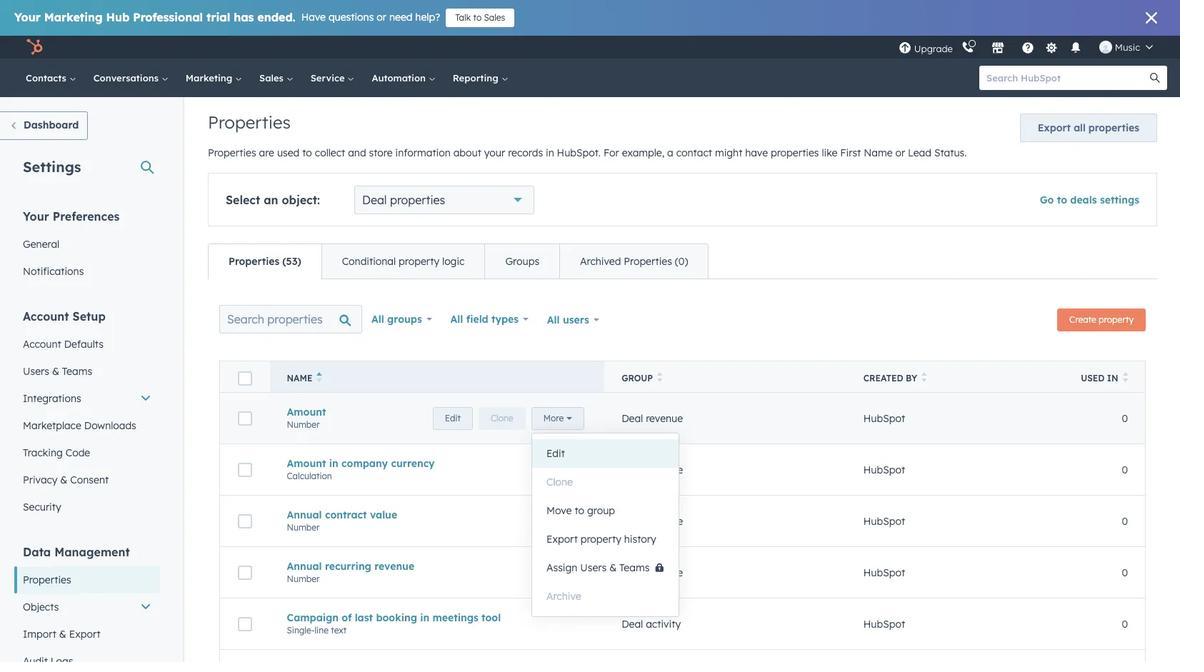 Task type: describe. For each thing, give the bounding box(es) containing it.
move to group button
[[533, 497, 679, 525]]

more
[[544, 413, 564, 424]]

move
[[547, 505, 572, 518]]

properties left are
[[208, 147, 256, 159]]

preferences
[[53, 209, 120, 224]]

& inside "assign users & teams" button
[[610, 562, 617, 575]]

to for go to deals settings
[[1058, 194, 1068, 207]]

users inside "assign users & teams" button
[[581, 562, 607, 575]]

campaign
[[287, 612, 339, 624]]

users inside users & teams link
[[23, 365, 49, 378]]

revenue for amount in company currency
[[646, 464, 684, 476]]

properties (53)
[[229, 255, 301, 268]]

your preferences
[[23, 209, 120, 224]]

contract
[[325, 509, 367, 522]]

data management element
[[14, 545, 160, 663]]

logic
[[443, 255, 465, 268]]

teams inside button
[[620, 562, 650, 575]]

first
[[841, 147, 862, 159]]

create property
[[1070, 315, 1135, 325]]

conversations
[[93, 72, 161, 84]]

property for export
[[581, 533, 622, 546]]

deal properties
[[362, 193, 446, 207]]

trial
[[207, 10, 230, 24]]

line
[[315, 625, 329, 636]]

edit button for bottom "clone" button
[[533, 440, 679, 468]]

all for all field types
[[451, 313, 464, 326]]

hubspot for annual recurring revenue
[[864, 567, 906, 579]]

more button
[[532, 407, 585, 430]]

tab list containing properties (53)
[[208, 244, 709, 280]]

code
[[66, 447, 90, 460]]

properties (53) link
[[209, 244, 321, 279]]

name inside button
[[287, 373, 313, 384]]

your
[[485, 147, 506, 159]]

press to sort. element for group
[[658, 372, 663, 385]]

calculation
[[287, 471, 332, 481]]

calling icon image
[[962, 41, 975, 54]]

privacy & consent link
[[14, 467, 160, 494]]

tool
[[482, 612, 501, 624]]

search image
[[1151, 73, 1161, 83]]

hubspot image
[[26, 39, 43, 56]]

security link
[[14, 494, 160, 521]]

your for your preferences
[[23, 209, 49, 224]]

have
[[746, 147, 769, 159]]

deal inside popup button
[[362, 193, 387, 207]]

0 horizontal spatial marketing
[[44, 10, 103, 24]]

export all properties button
[[1021, 114, 1158, 142]]

lead
[[909, 147, 932, 159]]

collect
[[315, 147, 345, 159]]

status.
[[935, 147, 968, 159]]

objects
[[23, 601, 59, 614]]

dashboard
[[24, 119, 79, 132]]

created by button
[[847, 361, 1061, 393]]

music
[[1116, 41, 1141, 53]]

all users button
[[538, 305, 609, 335]]

all for all groups
[[372, 313, 384, 326]]

created
[[864, 373, 904, 384]]

go to deals settings button
[[1041, 194, 1140, 207]]

name button
[[270, 361, 605, 393]]

& for teams
[[52, 365, 59, 378]]

1 vertical spatial marketing
[[186, 72, 235, 84]]

amount for in
[[287, 457, 326, 470]]

& for consent
[[60, 474, 67, 487]]

menu containing music
[[898, 36, 1164, 59]]

properties inside deal properties popup button
[[390, 193, 446, 207]]

notifications
[[23, 265, 84, 278]]

hubspot for amount in company currency
[[864, 464, 906, 476]]

hub
[[106, 10, 130, 24]]

notifications button
[[1064, 36, 1089, 59]]

your marketing hub professional trial has ended. have questions or need help?
[[14, 10, 441, 24]]

talk
[[456, 12, 471, 23]]

0 vertical spatial name
[[864, 147, 893, 159]]

clone inside tab panel
[[491, 413, 514, 424]]

account setup
[[23, 310, 106, 324]]

conditional property logic
[[342, 255, 465, 268]]

press to sort. element for created by
[[922, 372, 928, 385]]

talk to sales
[[456, 12, 506, 23]]

all field types button
[[441, 305, 538, 334]]

integrations
[[23, 392, 81, 405]]

annual recurring revenue button
[[287, 560, 588, 573]]

to right used on the top left
[[303, 147, 312, 159]]

properties inside archived properties (0) link
[[624, 255, 673, 268]]

privacy & consent
[[23, 474, 109, 487]]

service
[[311, 72, 348, 84]]

sales link
[[251, 59, 302, 97]]

press to sort. image for used in
[[1123, 372, 1129, 382]]

properties inside export all properties button
[[1089, 122, 1140, 134]]

export property history button
[[533, 525, 679, 554]]

records
[[508, 147, 543, 159]]

group
[[622, 373, 653, 384]]

deals
[[1071, 194, 1098, 207]]

created by
[[864, 373, 918, 384]]

1 vertical spatial clone
[[547, 476, 573, 489]]

to for talk to sales
[[474, 12, 482, 23]]

conditional property logic link
[[321, 244, 485, 279]]

booking
[[376, 612, 417, 624]]

marketplaces image
[[992, 42, 1005, 55]]

all field types
[[451, 313, 519, 326]]

tab panel containing all groups
[[208, 279, 1158, 663]]

1 deal revenue from the top
[[622, 412, 684, 425]]

close image
[[1147, 12, 1158, 24]]

properties link
[[14, 567, 160, 594]]

deal for campaign of last booking in meetings tool
[[622, 618, 644, 631]]

tracking code
[[23, 447, 90, 460]]

settings link
[[1044, 40, 1061, 55]]

marketplaces button
[[984, 36, 1014, 59]]

account defaults link
[[14, 331, 160, 358]]

ascending sort. press to sort descending. image
[[317, 372, 322, 382]]

0 for amount in company currency
[[1123, 464, 1129, 476]]

have
[[302, 11, 326, 24]]

edit button for "clone" button inside tab panel
[[433, 407, 473, 430]]

revenue inside annual recurring revenue number
[[375, 560, 415, 573]]

0 for annual recurring revenue
[[1123, 567, 1129, 579]]

marketplace
[[23, 420, 81, 433]]

account defaults
[[23, 338, 104, 351]]

hubspot for campaign of last booking in meetings tool
[[864, 618, 906, 631]]

hubspot link
[[17, 39, 54, 56]]

all for all users
[[547, 314, 560, 327]]

account for account setup
[[23, 310, 69, 324]]

deal down "group"
[[622, 412, 644, 425]]

(0)
[[675, 255, 689, 268]]

management
[[54, 545, 130, 560]]

greg robinson image
[[1100, 41, 1113, 54]]

properties up are
[[208, 112, 291, 133]]

help image
[[1022, 42, 1035, 55]]

users & teams
[[23, 365, 92, 378]]

campaign of last booking in meetings tool single-line text
[[287, 612, 501, 636]]

deal revenue for annual recurring revenue
[[622, 567, 684, 579]]

go to deals settings
[[1041, 194, 1140, 207]]

contacts link
[[17, 59, 85, 97]]

in inside campaign of last booking in meetings tool single-line text
[[421, 612, 430, 624]]

help button
[[1016, 36, 1041, 59]]

questions
[[329, 11, 374, 24]]

assign
[[547, 562, 578, 575]]

in
[[1108, 373, 1119, 384]]



Task type: locate. For each thing, give the bounding box(es) containing it.
defaults
[[64, 338, 104, 351]]

& inside users & teams link
[[52, 365, 59, 378]]

0 horizontal spatial press to sort. image
[[922, 372, 928, 382]]

downloads
[[84, 420, 136, 433]]

amount for number
[[287, 406, 326, 419]]

1 0 from the top
[[1123, 412, 1129, 425]]

1 horizontal spatial in
[[421, 612, 430, 624]]

annual contract value number
[[287, 509, 398, 533]]

annual contract value button
[[287, 509, 588, 522]]

0 vertical spatial marketing
[[44, 10, 103, 24]]

properties right all
[[1089, 122, 1140, 134]]

1 horizontal spatial users
[[581, 562, 607, 575]]

to right the go
[[1058, 194, 1068, 207]]

2 horizontal spatial all
[[547, 314, 560, 327]]

1 horizontal spatial clone
[[547, 476, 573, 489]]

example,
[[622, 147, 665, 159]]

& inside import & export link
[[59, 628, 66, 641]]

account up users & teams
[[23, 338, 61, 351]]

2 horizontal spatial properties
[[1089, 122, 1140, 134]]

Search search field
[[219, 305, 362, 334]]

amount inside amount in company currency calculation
[[287, 457, 326, 470]]

1 horizontal spatial or
[[896, 147, 906, 159]]

property for create
[[1100, 315, 1135, 325]]

1 horizontal spatial press to sort. element
[[922, 372, 928, 385]]

2 press to sort. image from the left
[[1123, 372, 1129, 382]]

teams inside the account setup element
[[62, 365, 92, 378]]

5 hubspot from the top
[[864, 618, 906, 631]]

edit down name button
[[445, 413, 461, 424]]

amount
[[287, 406, 326, 419], [287, 457, 326, 470]]

0 vertical spatial clone button
[[479, 407, 526, 430]]

hubspot.
[[557, 147, 601, 159]]

types
[[492, 313, 519, 326]]

your for your marketing hub professional trial has ended. have questions or need help?
[[14, 10, 41, 24]]

press to sort. image inside created by button
[[922, 372, 928, 382]]

used in button
[[1061, 361, 1146, 393]]

5 0 from the top
[[1123, 618, 1129, 631]]

security
[[23, 501, 61, 514]]

to inside button
[[575, 505, 585, 518]]

revenue for annual recurring revenue
[[646, 567, 684, 579]]

0 vertical spatial property
[[399, 255, 440, 268]]

0 vertical spatial sales
[[484, 12, 506, 23]]

1 vertical spatial property
[[1100, 315, 1135, 325]]

deal up move to group button
[[622, 464, 644, 476]]

1 vertical spatial export
[[547, 533, 578, 546]]

objects button
[[14, 594, 160, 621]]

conditional
[[342, 255, 396, 268]]

import & export
[[23, 628, 101, 641]]

2 press to sort. element from the left
[[922, 372, 928, 385]]

0 vertical spatial annual
[[287, 509, 322, 522]]

0 vertical spatial or
[[377, 11, 387, 24]]

edit button up move to group button
[[533, 440, 679, 468]]

amount down ascending sort. press to sort descending. element
[[287, 406, 326, 419]]

number inside annual recurring revenue number
[[287, 574, 320, 584]]

in up calculation
[[329, 457, 339, 470]]

press to sort. image
[[658, 372, 663, 382]]

2 vertical spatial properties
[[390, 193, 446, 207]]

move to group
[[547, 505, 616, 518]]

0 for annual contract value
[[1123, 515, 1129, 528]]

2 horizontal spatial property
[[1100, 315, 1135, 325]]

0 vertical spatial number
[[287, 419, 320, 430]]

history
[[625, 533, 657, 546]]

0 horizontal spatial or
[[377, 11, 387, 24]]

1 vertical spatial or
[[896, 147, 906, 159]]

2 horizontal spatial in
[[546, 147, 555, 159]]

0 vertical spatial amount
[[287, 406, 326, 419]]

& inside privacy & consent link
[[60, 474, 67, 487]]

& for export
[[59, 628, 66, 641]]

deal revenue down press to sort. icon
[[622, 412, 684, 425]]

assign users & teams button
[[533, 554, 679, 583]]

property right create at right
[[1100, 315, 1135, 325]]

or left need
[[377, 11, 387, 24]]

object:
[[282, 193, 320, 207]]

privacy
[[23, 474, 57, 487]]

export left all
[[1039, 122, 1072, 134]]

1 vertical spatial amount
[[287, 457, 326, 470]]

deal down history
[[622, 567, 644, 579]]

0 vertical spatial in
[[546, 147, 555, 159]]

properties inside properties (53) link
[[229, 255, 280, 268]]

deal revenue
[[622, 412, 684, 425], [622, 464, 684, 476], [622, 515, 684, 528], [622, 567, 684, 579]]

deal for annual recurring revenue
[[622, 567, 644, 579]]

1 vertical spatial properties
[[771, 147, 820, 159]]

upgrade image
[[899, 42, 912, 55]]

export for export all properties
[[1039, 122, 1072, 134]]

assign users & teams
[[547, 562, 650, 575]]

3 press to sort. element from the left
[[1123, 372, 1129, 385]]

sales inside talk to sales button
[[484, 12, 506, 23]]

properties
[[208, 112, 291, 133], [208, 147, 256, 159], [229, 255, 280, 268], [624, 255, 673, 268], [23, 574, 71, 587]]

& down export property history button
[[610, 562, 617, 575]]

calling icon button
[[956, 38, 981, 56]]

hubspot
[[864, 412, 906, 425], [864, 464, 906, 476], [864, 515, 906, 528], [864, 567, 906, 579], [864, 618, 906, 631]]

export inside button
[[547, 533, 578, 546]]

annual down calculation
[[287, 509, 322, 522]]

name left ascending sort. press to sort descending. element
[[287, 373, 313, 384]]

1 hubspot from the top
[[864, 412, 906, 425]]

2 number from the top
[[287, 522, 320, 533]]

or
[[377, 11, 387, 24], [896, 147, 906, 159]]

like
[[822, 147, 838, 159]]

&
[[52, 365, 59, 378], [60, 474, 67, 487], [610, 562, 617, 575], [59, 628, 66, 641]]

property inside "button"
[[1100, 315, 1135, 325]]

number for annual contract value
[[287, 522, 320, 533]]

users up integrations
[[23, 365, 49, 378]]

1 vertical spatial edit button
[[533, 440, 679, 468]]

are
[[259, 147, 275, 159]]

users & teams link
[[14, 358, 160, 385]]

0 horizontal spatial name
[[287, 373, 313, 384]]

1 press to sort. element from the left
[[658, 372, 663, 385]]

2 amount from the top
[[287, 457, 326, 470]]

number inside amount number
[[287, 419, 320, 430]]

0 vertical spatial properties
[[1089, 122, 1140, 134]]

Search HubSpot search field
[[980, 66, 1155, 90]]

1 vertical spatial edit
[[547, 448, 565, 460]]

1 horizontal spatial property
[[581, 533, 622, 546]]

0 horizontal spatial properties
[[390, 193, 446, 207]]

used in
[[1082, 373, 1119, 384]]

clone left more
[[491, 413, 514, 424]]

annual for annual contract value
[[287, 509, 322, 522]]

1 vertical spatial users
[[581, 562, 607, 575]]

value
[[370, 509, 398, 522]]

0 horizontal spatial in
[[329, 457, 339, 470]]

1 annual from the top
[[287, 509, 322, 522]]

1 vertical spatial annual
[[287, 560, 322, 573]]

archived properties (0)
[[581, 255, 689, 268]]

properties down information
[[390, 193, 446, 207]]

field
[[467, 313, 489, 326]]

1 vertical spatial teams
[[620, 562, 650, 575]]

deal revenue for annual contract value
[[622, 515, 684, 528]]

clone button left more
[[479, 407, 526, 430]]

integrations button
[[14, 385, 160, 412]]

0 horizontal spatial clone
[[491, 413, 514, 424]]

talk to sales button
[[446, 9, 515, 27]]

1 vertical spatial clone button
[[533, 468, 679, 497]]

1 horizontal spatial all
[[451, 313, 464, 326]]

amount up calculation
[[287, 457, 326, 470]]

1 vertical spatial your
[[23, 209, 49, 224]]

press to sort. image right by
[[922, 372, 928, 382]]

4 hubspot from the top
[[864, 567, 906, 579]]

contacts
[[26, 72, 69, 84]]

2 vertical spatial in
[[421, 612, 430, 624]]

deal revenue up history
[[622, 515, 684, 528]]

0 horizontal spatial export
[[69, 628, 101, 641]]

users
[[563, 314, 590, 327]]

press to sort. element inside created by button
[[922, 372, 928, 385]]

settings
[[23, 158, 81, 176]]

properties inside "link"
[[23, 574, 71, 587]]

1 vertical spatial name
[[287, 373, 313, 384]]

2 horizontal spatial press to sort. element
[[1123, 372, 1129, 385]]

annual left recurring
[[287, 560, 322, 573]]

1 account from the top
[[23, 310, 69, 324]]

sales left service
[[260, 72, 286, 84]]

annual for annual recurring revenue
[[287, 560, 322, 573]]

2 annual from the top
[[287, 560, 322, 573]]

number for annual recurring revenue
[[287, 574, 320, 584]]

setup
[[73, 310, 106, 324]]

or inside the your marketing hub professional trial has ended. have questions or need help?
[[377, 11, 387, 24]]

press to sort. element right "group"
[[658, 372, 663, 385]]

press to sort. element
[[658, 372, 663, 385], [922, 372, 928, 385], [1123, 372, 1129, 385]]

teams down history
[[620, 562, 650, 575]]

clone button up group
[[533, 468, 679, 497]]

your inside your preferences element
[[23, 209, 49, 224]]

deal revenue up move to group button
[[622, 464, 684, 476]]

& up integrations
[[52, 365, 59, 378]]

edit inside tab panel
[[445, 413, 461, 424]]

edit button down name button
[[433, 407, 473, 430]]

groups link
[[485, 244, 560, 279]]

settings image
[[1046, 42, 1059, 55]]

deal left "activity"
[[622, 618, 644, 631]]

1 horizontal spatial press to sort. image
[[1123, 372, 1129, 382]]

in right records
[[546, 147, 555, 159]]

marketing down trial
[[186, 72, 235, 84]]

2 0 from the top
[[1123, 464, 1129, 476]]

press to sort. image
[[922, 372, 928, 382], [1123, 372, 1129, 382]]

automation
[[372, 72, 429, 84]]

& right import
[[59, 628, 66, 641]]

0 horizontal spatial teams
[[62, 365, 92, 378]]

3 hubspot from the top
[[864, 515, 906, 528]]

1 horizontal spatial name
[[864, 147, 893, 159]]

marketplace downloads link
[[14, 412, 160, 440]]

export all properties
[[1039, 122, 1140, 134]]

edit down "more" 'popup button'
[[547, 448, 565, 460]]

3 0 from the top
[[1123, 515, 1129, 528]]

sales right "talk"
[[484, 12, 506, 23]]

general
[[23, 238, 60, 251]]

number down ascending sort. press to sort descending. element
[[287, 419, 320, 430]]

account for account defaults
[[23, 338, 61, 351]]

tab panel
[[208, 279, 1158, 663]]

number down calculation
[[287, 522, 320, 533]]

0 vertical spatial teams
[[62, 365, 92, 378]]

0 vertical spatial account
[[23, 310, 69, 324]]

0 horizontal spatial press to sort. element
[[658, 372, 663, 385]]

store
[[369, 147, 393, 159]]

name right first
[[864, 147, 893, 159]]

2 vertical spatial export
[[69, 628, 101, 641]]

1 vertical spatial account
[[23, 338, 61, 351]]

teams
[[62, 365, 92, 378], [620, 562, 650, 575]]

property inside button
[[581, 533, 622, 546]]

export inside data management element
[[69, 628, 101, 641]]

0 horizontal spatial sales
[[260, 72, 286, 84]]

press to sort. image for created by
[[922, 372, 928, 382]]

ascending sort. press to sort descending. element
[[317, 372, 322, 385]]

property down group
[[581, 533, 622, 546]]

in inside amount in company currency calculation
[[329, 457, 339, 470]]

dashboard link
[[0, 112, 88, 140]]

0 horizontal spatial clone button
[[479, 407, 526, 430]]

clone button inside tab panel
[[479, 407, 526, 430]]

to
[[474, 12, 482, 23], [303, 147, 312, 159], [1058, 194, 1068, 207], [575, 505, 585, 518]]

search button
[[1144, 66, 1168, 90]]

4 deal revenue from the top
[[622, 567, 684, 579]]

press to sort. image inside used in button
[[1123, 372, 1129, 382]]

press to sort. element for used in
[[1123, 372, 1129, 385]]

1 vertical spatial sales
[[260, 72, 286, 84]]

4 0 from the top
[[1123, 567, 1129, 579]]

all left the field
[[451, 313, 464, 326]]

to for move to group
[[575, 505, 585, 518]]

export for export property history
[[547, 533, 578, 546]]

to right move at the bottom left of page
[[575, 505, 585, 518]]

amount in company currency button
[[287, 457, 588, 470]]

users down export property history
[[581, 562, 607, 575]]

to right "talk"
[[474, 12, 482, 23]]

account setup element
[[14, 309, 160, 521]]

0 for campaign of last booking in meetings tool
[[1123, 618, 1129, 631]]

export property history
[[547, 533, 657, 546]]

0 vertical spatial edit
[[445, 413, 461, 424]]

annual inside annual recurring revenue number
[[287, 560, 322, 573]]

property left logic in the left top of the page
[[399, 255, 440, 268]]

recurring
[[325, 560, 372, 573]]

account
[[23, 310, 69, 324], [23, 338, 61, 351]]

0 horizontal spatial edit
[[445, 413, 461, 424]]

hubspot for annual contract value
[[864, 515, 906, 528]]

sales
[[484, 12, 506, 23], [260, 72, 286, 84]]

deal activity
[[622, 618, 681, 631]]

your preferences element
[[14, 209, 160, 285]]

all left the groups
[[372, 313, 384, 326]]

0 horizontal spatial property
[[399, 255, 440, 268]]

has
[[234, 10, 254, 24]]

notifications image
[[1070, 42, 1083, 55]]

1 number from the top
[[287, 419, 320, 430]]

groups
[[506, 255, 540, 268]]

1 horizontal spatial teams
[[620, 562, 650, 575]]

2 account from the top
[[23, 338, 61, 351]]

properties left (53)
[[229, 255, 280, 268]]

press to sort. element inside used in button
[[1123, 372, 1129, 385]]

0 vertical spatial edit button
[[433, 407, 473, 430]]

3 number from the top
[[287, 574, 320, 584]]

automation link
[[363, 59, 444, 97]]

1 horizontal spatial clone button
[[533, 468, 679, 497]]

select
[[226, 193, 260, 207]]

2 hubspot from the top
[[864, 464, 906, 476]]

2 horizontal spatial export
[[1039, 122, 1072, 134]]

import & export link
[[14, 621, 160, 648]]

properties left (0)
[[624, 255, 673, 268]]

export up assign
[[547, 533, 578, 546]]

all groups
[[372, 313, 422, 326]]

teams down defaults
[[62, 365, 92, 378]]

deal revenue down history
[[622, 567, 684, 579]]

or left lead
[[896, 147, 906, 159]]

annual inside annual contract value number
[[287, 509, 322, 522]]

properties left like
[[771, 147, 820, 159]]

press to sort. element right the in
[[1123, 372, 1129, 385]]

1 amount from the top
[[287, 406, 326, 419]]

0 vertical spatial export
[[1039, 122, 1072, 134]]

sales inside sales 'link'
[[260, 72, 286, 84]]

groups
[[388, 313, 422, 326]]

meetings
[[433, 612, 479, 624]]

1 vertical spatial in
[[329, 457, 339, 470]]

a
[[668, 147, 674, 159]]

press to sort. element inside group "button"
[[658, 372, 663, 385]]

1 horizontal spatial edit button
[[533, 440, 679, 468]]

deal for annual contract value
[[622, 515, 644, 528]]

contact
[[677, 147, 713, 159]]

general link
[[14, 231, 160, 258]]

3 deal revenue from the top
[[622, 515, 684, 528]]

all users
[[547, 314, 590, 327]]

1 horizontal spatial edit
[[547, 448, 565, 460]]

revenue for annual contract value
[[646, 515, 684, 528]]

marketing left hub
[[44, 10, 103, 24]]

deal down the store
[[362, 193, 387, 207]]

all left users
[[547, 314, 560, 327]]

in
[[546, 147, 555, 159], [329, 457, 339, 470], [421, 612, 430, 624]]

0 horizontal spatial edit button
[[433, 407, 473, 430]]

properties up objects
[[23, 574, 71, 587]]

0 vertical spatial your
[[14, 10, 41, 24]]

1 press to sort. image from the left
[[922, 372, 928, 382]]

press to sort. element right by
[[922, 372, 928, 385]]

to inside button
[[474, 12, 482, 23]]

group button
[[605, 361, 847, 393]]

conversations link
[[85, 59, 177, 97]]

your up general
[[23, 209, 49, 224]]

notifications link
[[14, 258, 160, 285]]

clone up move at the bottom left of page
[[547, 476, 573, 489]]

in right the booking
[[421, 612, 430, 624]]

by
[[906, 373, 918, 384]]

tab list
[[208, 244, 709, 280]]

tracking
[[23, 447, 63, 460]]

2 deal revenue from the top
[[622, 464, 684, 476]]

account up the account defaults
[[23, 310, 69, 324]]

property for conditional
[[399, 255, 440, 268]]

group
[[588, 505, 616, 518]]

0 vertical spatial users
[[23, 365, 49, 378]]

export down objects 'button'
[[69, 628, 101, 641]]

2 vertical spatial number
[[287, 574, 320, 584]]

number inside annual contract value number
[[287, 522, 320, 533]]

0 horizontal spatial users
[[23, 365, 49, 378]]

export inside button
[[1039, 122, 1072, 134]]

0 horizontal spatial all
[[372, 313, 384, 326]]

1 vertical spatial number
[[287, 522, 320, 533]]

your up hubspot icon on the left top of the page
[[14, 10, 41, 24]]

marketplace downloads
[[23, 420, 136, 433]]

import
[[23, 628, 56, 641]]

name
[[864, 147, 893, 159], [287, 373, 313, 384]]

& right privacy
[[60, 474, 67, 487]]

deal revenue for amount in company currency
[[622, 464, 684, 476]]

0 vertical spatial clone
[[491, 413, 514, 424]]

1 horizontal spatial properties
[[771, 147, 820, 159]]

deal for amount in company currency
[[622, 464, 644, 476]]

currency
[[391, 457, 435, 470]]

tracking code link
[[14, 440, 160, 467]]

press to sort. image right the in
[[1123, 372, 1129, 382]]

menu
[[898, 36, 1164, 59]]

number up campaign
[[287, 574, 320, 584]]

2 vertical spatial property
[[581, 533, 622, 546]]

deal up history
[[622, 515, 644, 528]]

1 horizontal spatial sales
[[484, 12, 506, 23]]

1 horizontal spatial marketing
[[186, 72, 235, 84]]

1 horizontal spatial export
[[547, 533, 578, 546]]



Task type: vqa. For each thing, say whether or not it's contained in the screenshot.
the Dashboard:
no



